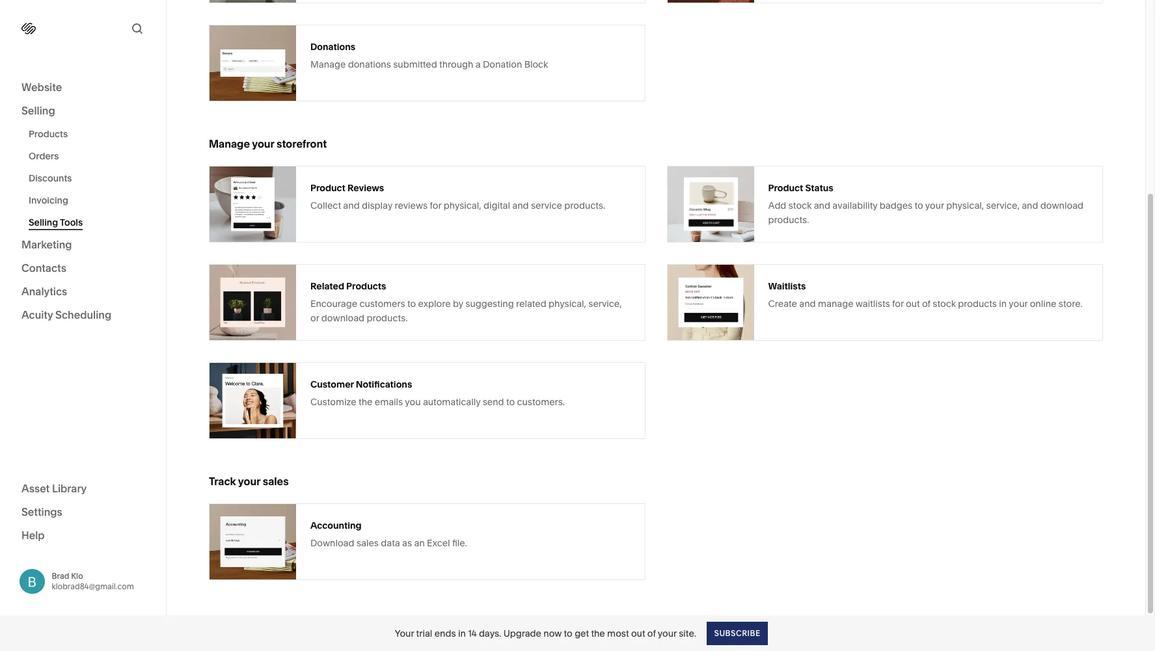 Task type: vqa. For each thing, say whether or not it's contained in the screenshot.
Pages
no



Task type: describe. For each thing, give the bounding box(es) containing it.
to inside related products encourage customers to explore by suggesting related physical, service, or download products.
[[408, 298, 416, 310]]

get
[[575, 628, 589, 640]]

stock inside product status add stock and availability badges to your physical, service, and download products.
[[789, 200, 812, 211]]

asset
[[21, 482, 50, 495]]

an
[[414, 537, 425, 549]]

your left site.
[[658, 628, 677, 640]]

track your sales
[[209, 475, 289, 488]]

service, for encourage customers to explore by suggesting related physical, service, or download products.
[[589, 298, 622, 310]]

your trial ends in 14 days. upgrade now to get the most out of your site.
[[395, 628, 697, 640]]

marketing link
[[21, 238, 145, 253]]

add
[[769, 200, 787, 211]]

acuity scheduling link
[[21, 308, 145, 324]]

help
[[21, 529, 45, 542]]

through
[[439, 58, 474, 70]]

submitted
[[393, 58, 437, 70]]

to inside product status add stock and availability badges to your physical, service, and download products.
[[915, 200, 924, 211]]

site.
[[679, 628, 697, 640]]

send
[[483, 396, 504, 408]]

collect
[[311, 200, 341, 211]]

related
[[516, 298, 547, 310]]

settings
[[21, 506, 62, 519]]

file.
[[452, 537, 467, 549]]

service, for add stock and availability badges to your physical, service, and download products.
[[987, 200, 1020, 211]]

tools
[[60, 217, 83, 229]]

product status add stock and availability badges to your physical, service, and download products.
[[769, 182, 1084, 226]]

accounting download sales data as an excel file.
[[311, 520, 467, 549]]

products
[[958, 298, 997, 310]]

donation
[[483, 58, 522, 70]]

1 vertical spatial the
[[591, 628, 605, 640]]

products. for product status add stock and availability badges to your physical, service, and download products.
[[769, 214, 809, 226]]

waitlists
[[856, 298, 890, 310]]

klo
[[71, 571, 83, 581]]

brad
[[52, 571, 69, 581]]

waitlists
[[769, 280, 806, 292]]

related products encourage customers to explore by suggesting related physical, service, or download products.
[[311, 280, 622, 324]]

the inside the customer notifications customize the emails you automatically send to customers.
[[359, 396, 373, 408]]

products inside related products encourage customers to explore by suggesting related physical, service, or download products.
[[346, 280, 386, 292]]

customer notifications customize the emails you automatically send to customers.
[[311, 379, 565, 408]]

in inside the waitlists create and manage waitlists for out of stock products in your online store.
[[1000, 298, 1007, 310]]

product reviews collect and display reviews for physical, digital and service products.
[[311, 182, 606, 211]]

invoicing
[[29, 195, 68, 206]]

orders link
[[29, 145, 152, 167]]

explore
[[418, 298, 451, 310]]

acuity
[[21, 309, 53, 322]]

trial
[[416, 628, 433, 640]]

marketing
[[21, 238, 72, 251]]

subscribe
[[714, 629, 761, 638]]

orders
[[29, 150, 59, 162]]

selling for selling tools
[[29, 217, 58, 229]]

asset library link
[[21, 481, 145, 497]]

related
[[311, 280, 344, 292]]

physical, inside product reviews collect and display reviews for physical, digital and service products.
[[444, 200, 481, 211]]

for inside the waitlists create and manage waitlists for out of stock products in your online store.
[[893, 298, 904, 310]]

website
[[21, 81, 62, 94]]

0 vertical spatial products
[[29, 128, 68, 140]]

customers
[[360, 298, 405, 310]]

physical, for related products encourage customers to explore by suggesting related physical, service, or download products.
[[549, 298, 587, 310]]

your left storefront
[[252, 137, 274, 150]]

suggesting
[[466, 298, 514, 310]]

service
[[531, 200, 562, 211]]

1 vertical spatial in
[[458, 628, 466, 640]]

scheduling
[[55, 309, 111, 322]]

download for and
[[1041, 200, 1084, 211]]

digital
[[484, 200, 510, 211]]

customers.
[[517, 396, 565, 408]]

discounts link
[[29, 167, 152, 189]]

badges
[[880, 200, 913, 211]]

notifications
[[356, 379, 412, 390]]

manage your storefront
[[209, 137, 327, 150]]

waitlists create and manage waitlists for out of stock products in your online store.
[[769, 280, 1083, 310]]

data
[[381, 537, 400, 549]]

emails
[[375, 396, 403, 408]]

library
[[52, 482, 87, 495]]

your
[[395, 628, 414, 640]]

a
[[476, 58, 481, 70]]

selling tools
[[29, 217, 83, 229]]



Task type: locate. For each thing, give the bounding box(es) containing it.
1 horizontal spatial physical,
[[549, 298, 587, 310]]

1 vertical spatial sales
[[357, 537, 379, 549]]

download
[[1041, 200, 1084, 211], [322, 312, 365, 324]]

your
[[252, 137, 274, 150], [926, 200, 945, 211], [1009, 298, 1028, 310], [238, 475, 261, 488], [658, 628, 677, 640]]

your inside product status add stock and availability badges to your physical, service, and download products.
[[926, 200, 945, 211]]

0 vertical spatial products.
[[565, 200, 606, 211]]

customer
[[311, 379, 354, 390]]

0 horizontal spatial download
[[322, 312, 365, 324]]

1 horizontal spatial for
[[893, 298, 904, 310]]

selling for selling
[[21, 104, 55, 117]]

0 vertical spatial service,
[[987, 200, 1020, 211]]

product inside product status add stock and availability badges to your physical, service, and download products.
[[769, 182, 804, 194]]

selling down website
[[21, 104, 55, 117]]

1 horizontal spatial download
[[1041, 200, 1084, 211]]

to right send at the left bottom of page
[[506, 396, 515, 408]]

0 vertical spatial sales
[[263, 475, 289, 488]]

0 vertical spatial download
[[1041, 200, 1084, 211]]

asset library
[[21, 482, 87, 495]]

sales left data
[[357, 537, 379, 549]]

in right products
[[1000, 298, 1007, 310]]

products. inside product status add stock and availability badges to your physical, service, and download products.
[[769, 214, 809, 226]]

0 horizontal spatial in
[[458, 628, 466, 640]]

to left explore
[[408, 298, 416, 310]]

selling link
[[21, 104, 145, 119]]

to
[[915, 200, 924, 211], [408, 298, 416, 310], [506, 396, 515, 408], [564, 628, 573, 640]]

0 horizontal spatial physical,
[[444, 200, 481, 211]]

download
[[311, 537, 355, 549]]

of inside the waitlists create and manage waitlists for out of stock products in your online store.
[[923, 298, 931, 310]]

1 horizontal spatial service,
[[987, 200, 1020, 211]]

0 vertical spatial in
[[1000, 298, 1007, 310]]

1 vertical spatial selling
[[29, 217, 58, 229]]

excel
[[427, 537, 450, 549]]

1 vertical spatial for
[[893, 298, 904, 310]]

download for or
[[322, 312, 365, 324]]

sales for your
[[263, 475, 289, 488]]

0 horizontal spatial products
[[29, 128, 68, 140]]

days.
[[479, 628, 502, 640]]

products. inside product reviews collect and display reviews for physical, digital and service products.
[[565, 200, 606, 211]]

and
[[343, 200, 360, 211], [513, 200, 529, 211], [814, 200, 831, 211], [1022, 200, 1039, 211], [800, 298, 816, 310]]

1 vertical spatial stock
[[933, 298, 956, 310]]

now
[[544, 628, 562, 640]]

donations
[[311, 41, 356, 52]]

0 vertical spatial out
[[906, 298, 920, 310]]

and inside the waitlists create and manage waitlists for out of stock products in your online store.
[[800, 298, 816, 310]]

display
[[362, 200, 393, 211]]

donations
[[348, 58, 391, 70]]

by
[[453, 298, 464, 310]]

0 horizontal spatial for
[[430, 200, 442, 211]]

brad klo klobrad84@gmail.com
[[52, 571, 134, 592]]

reviews
[[348, 182, 384, 194]]

for inside product reviews collect and display reviews for physical, digital and service products.
[[430, 200, 442, 211]]

1 horizontal spatial out
[[906, 298, 920, 310]]

0 vertical spatial the
[[359, 396, 373, 408]]

status
[[806, 182, 834, 194]]

service,
[[987, 200, 1020, 211], [589, 298, 622, 310]]

1 horizontal spatial stock
[[933, 298, 956, 310]]

manage
[[311, 58, 346, 70], [209, 137, 250, 150]]

accounting
[[311, 520, 362, 532]]

2 horizontal spatial physical,
[[947, 200, 984, 211]]

for right waitlists on the top right of page
[[893, 298, 904, 310]]

of left products
[[923, 298, 931, 310]]

store.
[[1059, 298, 1083, 310]]

settings link
[[21, 505, 145, 521]]

product up collect
[[311, 182, 346, 194]]

invoicing link
[[29, 189, 152, 212]]

sales inside accounting download sales data as an excel file.
[[357, 537, 379, 549]]

the
[[359, 396, 373, 408], [591, 628, 605, 640]]

products. inside related products encourage customers to explore by suggesting related physical, service, or download products.
[[367, 312, 408, 324]]

help link
[[21, 528, 45, 543]]

website link
[[21, 80, 145, 96]]

sales for download
[[357, 537, 379, 549]]

0 vertical spatial manage
[[311, 58, 346, 70]]

products. for related products encourage customers to explore by suggesting related physical, service, or download products.
[[367, 312, 408, 324]]

service, inside related products encourage customers to explore by suggesting related physical, service, or download products.
[[589, 298, 622, 310]]

download inside product status add stock and availability badges to your physical, service, and download products.
[[1041, 200, 1084, 211]]

as
[[402, 537, 412, 549]]

1 horizontal spatial of
[[923, 298, 931, 310]]

physical, for product status add stock and availability badges to your physical, service, and download products.
[[947, 200, 984, 211]]

sales right track
[[263, 475, 289, 488]]

2 vertical spatial products.
[[367, 312, 408, 324]]

1 vertical spatial out
[[631, 628, 646, 640]]

0 horizontal spatial sales
[[263, 475, 289, 488]]

the left the emails
[[359, 396, 373, 408]]

product inside product reviews collect and display reviews for physical, digital and service products.
[[311, 182, 346, 194]]

online
[[1030, 298, 1057, 310]]

1 horizontal spatial the
[[591, 628, 605, 640]]

0 vertical spatial of
[[923, 298, 931, 310]]

to right badges
[[915, 200, 924, 211]]

0 vertical spatial selling
[[21, 104, 55, 117]]

1 vertical spatial products.
[[769, 214, 809, 226]]

products link
[[29, 123, 152, 145]]

selling up marketing
[[29, 217, 58, 229]]

0 horizontal spatial service,
[[589, 298, 622, 310]]

of right most
[[648, 628, 656, 640]]

0 horizontal spatial of
[[648, 628, 656, 640]]

upgrade
[[504, 628, 542, 640]]

download inside related products encourage customers to explore by suggesting related physical, service, or download products.
[[322, 312, 365, 324]]

1 horizontal spatial manage
[[311, 58, 346, 70]]

or
[[311, 312, 319, 324]]

most
[[607, 628, 629, 640]]

automatically
[[423, 396, 481, 408]]

your left online
[[1009, 298, 1028, 310]]

0 horizontal spatial the
[[359, 396, 373, 408]]

to left the get on the bottom
[[564, 628, 573, 640]]

0 horizontal spatial out
[[631, 628, 646, 640]]

1 vertical spatial download
[[322, 312, 365, 324]]

service, inside product status add stock and availability badges to your physical, service, and download products.
[[987, 200, 1020, 211]]

your inside the waitlists create and manage waitlists for out of stock products in your online store.
[[1009, 298, 1028, 310]]

1 horizontal spatial in
[[1000, 298, 1007, 310]]

klobrad84@gmail.com
[[52, 582, 134, 592]]

customize
[[311, 396, 357, 408]]

acuity scheduling
[[21, 309, 111, 322]]

out right waitlists on the top right of page
[[906, 298, 920, 310]]

donations manage donations submitted through a donation block
[[311, 41, 548, 70]]

stock
[[789, 200, 812, 211], [933, 298, 956, 310]]

1 vertical spatial service,
[[589, 298, 622, 310]]

your right badges
[[926, 200, 945, 211]]

stock left products
[[933, 298, 956, 310]]

subscribe button
[[707, 622, 768, 646]]

1 product from the left
[[311, 182, 346, 194]]

products up customers
[[346, 280, 386, 292]]

manage
[[818, 298, 854, 310]]

reviews
[[395, 200, 428, 211]]

product for collect
[[311, 182, 346, 194]]

availability
[[833, 200, 878, 211]]

products up orders
[[29, 128, 68, 140]]

14
[[468, 628, 477, 640]]

manage inside the donations manage donations submitted through a donation block
[[311, 58, 346, 70]]

0 vertical spatial for
[[430, 200, 442, 211]]

2 horizontal spatial products.
[[769, 214, 809, 226]]

products. right service
[[565, 200, 606, 211]]

contacts
[[21, 262, 66, 275]]

2 product from the left
[[769, 182, 804, 194]]

product for add
[[769, 182, 804, 194]]

to inside the customer notifications customize the emails you automatically send to customers.
[[506, 396, 515, 408]]

in
[[1000, 298, 1007, 310], [458, 628, 466, 640]]

1 vertical spatial products
[[346, 280, 386, 292]]

discounts
[[29, 173, 72, 184]]

0 horizontal spatial manage
[[209, 137, 250, 150]]

out right most
[[631, 628, 646, 640]]

products. down add at the top of page
[[769, 214, 809, 226]]

storefront
[[277, 137, 327, 150]]

analytics
[[21, 285, 67, 298]]

out
[[906, 298, 920, 310], [631, 628, 646, 640]]

the right the get on the bottom
[[591, 628, 605, 640]]

out inside the waitlists create and manage waitlists for out of stock products in your online store.
[[906, 298, 920, 310]]

0 horizontal spatial stock
[[789, 200, 812, 211]]

track
[[209, 475, 236, 488]]

1 vertical spatial manage
[[209, 137, 250, 150]]

0 horizontal spatial product
[[311, 182, 346, 194]]

your right track
[[238, 475, 261, 488]]

contacts link
[[21, 261, 145, 277]]

stock inside the waitlists create and manage waitlists for out of stock products in your online store.
[[933, 298, 956, 310]]

1 vertical spatial of
[[648, 628, 656, 640]]

products.
[[565, 200, 606, 211], [769, 214, 809, 226], [367, 312, 408, 324]]

you
[[405, 396, 421, 408]]

1 horizontal spatial products
[[346, 280, 386, 292]]

product up add at the top of page
[[769, 182, 804, 194]]

1 horizontal spatial sales
[[357, 537, 379, 549]]

for right reviews
[[430, 200, 442, 211]]

block
[[525, 58, 548, 70]]

1 horizontal spatial product
[[769, 182, 804, 194]]

physical, inside product status add stock and availability badges to your physical, service, and download products.
[[947, 200, 984, 211]]

for
[[430, 200, 442, 211], [893, 298, 904, 310]]

physical, inside related products encourage customers to explore by suggesting related physical, service, or download products.
[[549, 298, 587, 310]]

ends
[[435, 628, 456, 640]]

encourage
[[311, 298, 357, 310]]

in left 14
[[458, 628, 466, 640]]

0 horizontal spatial products.
[[367, 312, 408, 324]]

1 horizontal spatial products.
[[565, 200, 606, 211]]

0 vertical spatial stock
[[789, 200, 812, 211]]

selling tools link
[[29, 212, 152, 234]]

sales
[[263, 475, 289, 488], [357, 537, 379, 549]]

create
[[769, 298, 797, 310]]

products. down customers
[[367, 312, 408, 324]]

stock right add at the top of page
[[789, 200, 812, 211]]

analytics link
[[21, 285, 145, 300]]



